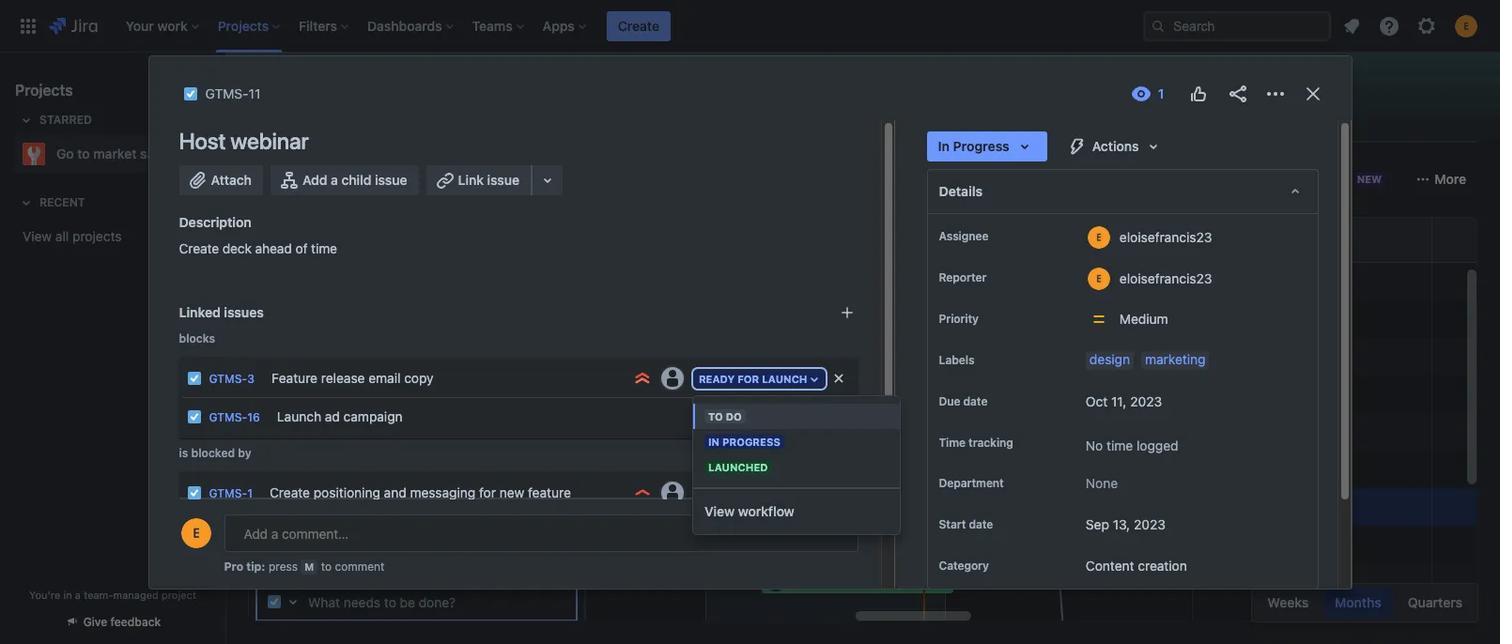 Task type: vqa. For each thing, say whether or not it's contained in the screenshot.
the topmost the 3
yes



Task type: locate. For each thing, give the bounding box(es) containing it.
task image
[[271, 425, 286, 440], [271, 462, 286, 477], [271, 500, 286, 515]]

0 horizontal spatial host webinar
[[179, 128, 309, 154]]

start date
[[939, 518, 994, 532]]

create for create positioning and messaging for new feature
[[270, 484, 310, 500]]

1 horizontal spatial host webinar
[[365, 499, 444, 515]]

announcement
[[360, 424, 452, 440]]

0 horizontal spatial gtms-3
[[209, 372, 255, 386]]

0 horizontal spatial issue
[[375, 172, 407, 188]]

and right 'product'
[[412, 386, 435, 402]]

3 inside host webinar dialog
[[247, 372, 255, 386]]

0 horizontal spatial to
[[77, 146, 90, 162]]

1 vertical spatial feature
[[528, 484, 571, 500]]

gtms- for gtms-16 link
[[209, 411, 247, 425]]

Search timeline text field
[[250, 166, 393, 193]]

issue right the child
[[375, 172, 407, 188]]

0 horizontal spatial copy
[[404, 370, 434, 386]]

gtms-12
[[293, 537, 351, 553]]

1 horizontal spatial 11
[[337, 499, 350, 515]]

1 vertical spatial gtms-3 link
[[209, 372, 255, 386]]

0 vertical spatial 3
[[337, 349, 346, 365]]

collapse recent projects image
[[15, 192, 38, 214]]

view left workflow
[[705, 504, 735, 520]]

webinar up publish support docs
[[397, 499, 444, 515]]

1 vertical spatial host
[[365, 499, 393, 515]]

for inside dropdown button
[[738, 373, 760, 385]]

pro tip: press m to comment
[[224, 560, 385, 574]]

app
[[582, 461, 605, 477]]

2 vertical spatial and
[[384, 484, 407, 500]]

none
[[1086, 476, 1118, 492]]

content
[[1086, 559, 1135, 575]]

2023
[[1131, 394, 1163, 410], [1134, 517, 1166, 533]]

work log
[[418, 582, 473, 598]]

webinar down copy link to issue icon
[[230, 128, 309, 154]]

for inside 'link'
[[479, 484, 496, 500]]

linked issues
[[179, 304, 264, 320]]

months button
[[1324, 588, 1394, 618]]

oct left 11,
[[1086, 394, 1108, 410]]

3 down show child issues image
[[247, 372, 255, 386]]

2 task image from the top
[[271, 462, 286, 477]]

2 vertical spatial feature
[[398, 612, 441, 628]]

go
[[56, 146, 74, 162]]

all
[[55, 228, 69, 244]]

unlink issue image
[[827, 367, 850, 390]]

0 vertical spatial gtms-3 link
[[293, 349, 346, 365]]

view for view workflow
[[705, 504, 735, 520]]

gtms-11 link up "summary"
[[205, 83, 261, 105]]

a right add
[[331, 172, 338, 188]]

work
[[418, 582, 450, 598]]

gtms-13 link
[[293, 574, 352, 590]]

0 horizontal spatial webinar
[[230, 128, 309, 154]]

today button
[[1046, 164, 1106, 195]]

view workflow
[[705, 504, 795, 520]]

0 horizontal spatial release
[[321, 370, 365, 386]]

1 vertical spatial and
[[511, 461, 534, 477]]

copy up 'product'
[[404, 370, 434, 386]]

0 horizontal spatial 3
[[247, 372, 255, 386]]

gtms- for rightmost gtms-3 link
[[293, 349, 337, 365]]

gtms-12 link
[[293, 537, 351, 553]]

0 horizontal spatial launch
[[277, 408, 321, 424]]

1 vertical spatial 11
[[337, 499, 350, 515]]

0 horizontal spatial gtms-11
[[205, 86, 261, 101]]

0 vertical spatial issue type: task image
[[187, 371, 202, 386]]

0 vertical spatial time
[[311, 241, 337, 257]]

1 vertical spatial task image
[[271, 462, 286, 477]]

starred
[[39, 113, 92, 127]]

task image right 16
[[271, 425, 286, 440]]

gtms- for gtms-6 link
[[293, 386, 337, 402]]

1 horizontal spatial 3
[[337, 349, 346, 365]]

0 horizontal spatial a
[[75, 589, 81, 601]]

feature down work
[[398, 612, 441, 628]]

1 horizontal spatial view
[[705, 504, 735, 520]]

1 horizontal spatial to
[[321, 560, 332, 574]]

terry turtle image
[[466, 164, 496, 195]]

0 vertical spatial webinar
[[230, 128, 309, 154]]

gtms-11 link
[[205, 83, 261, 105], [293, 499, 350, 515]]

1 vertical spatial email
[[369, 370, 401, 386]]

oct 11, 2023
[[1086, 394, 1163, 410]]

menu bar containing all
[[224, 579, 482, 601]]

launch inside 'link'
[[277, 408, 321, 424]]

2023 right '13,'
[[1134, 517, 1166, 533]]

create inside button
[[618, 17, 660, 33]]

illustrations for website and mobile app
[[367, 461, 605, 477]]

1 issue type: task image from the top
[[187, 371, 202, 386]]

tab list containing summary
[[237, 109, 1490, 143]]

task image for gtms-11
[[271, 500, 286, 515]]

tab list
[[237, 109, 1490, 143]]

to do
[[709, 411, 742, 423]]

1 horizontal spatial gtms-3
[[293, 349, 346, 365]]

project settings
[[950, 117, 1048, 133]]

create inside 'link'
[[270, 484, 310, 500]]

1 horizontal spatial and
[[412, 386, 435, 402]]

oct for oct
[[1058, 233, 1082, 247]]

0 vertical spatial release
[[410, 349, 454, 365]]

0 horizontal spatial host
[[179, 128, 226, 154]]

0 vertical spatial to
[[77, 146, 90, 162]]

webinar inside host webinar dialog
[[230, 128, 309, 154]]

7
[[337, 424, 345, 440]]

0 horizontal spatial view
[[23, 228, 52, 244]]

gtms-11 up "summary"
[[205, 86, 261, 101]]

details element
[[927, 169, 1319, 214]]

0 horizontal spatial feature
[[272, 370, 318, 386]]

do
[[726, 411, 742, 423]]

1
[[247, 487, 253, 501]]

updates
[[605, 424, 654, 440]]

feature up 'product'
[[361, 349, 407, 365]]

gtms- for gtms-13 link
[[293, 574, 337, 590]]

issue type: task image
[[187, 371, 202, 386], [187, 486, 202, 501]]

time right no at the bottom right
[[1107, 438, 1134, 454]]

link issue
[[458, 172, 520, 188]]

create positioning and messaging for new feature link
[[262, 475, 626, 512]]

0 vertical spatial 11
[[249, 86, 261, 101]]

1 vertical spatial 3
[[247, 372, 255, 386]]

launch inside dropdown button
[[762, 373, 808, 385]]

date right start
[[969, 518, 994, 532]]

m
[[305, 561, 314, 573]]

2 issue type: task image from the top
[[187, 486, 202, 501]]

gtms-3 link up gtms-6
[[293, 349, 346, 365]]

gtms- for the leftmost gtms-3 link
[[209, 372, 247, 386]]

1 vertical spatial copy
[[404, 370, 434, 386]]

gtms-3 inside host webinar dialog
[[209, 372, 255, 386]]

6
[[337, 386, 346, 402]]

1 horizontal spatial gtms-3 link
[[293, 349, 346, 365]]

nov
[[1301, 233, 1326, 247]]

1 vertical spatial feature
[[272, 370, 318, 386]]

1 task image from the top
[[271, 425, 286, 440]]

1 vertical spatial date
[[969, 518, 994, 532]]

linked
[[179, 304, 221, 320]]

1 horizontal spatial copy
[[493, 349, 523, 365]]

gtms-3 up gtms-6
[[293, 349, 346, 365]]

issue type: task image for feature release email copy
[[187, 371, 202, 386]]

0 vertical spatial and
[[412, 386, 435, 402]]

task image for gtms-13
[[271, 575, 286, 590]]

0 vertical spatial email
[[458, 349, 490, 365]]

a right in
[[75, 589, 81, 601]]

0 vertical spatial oct
[[1058, 233, 1082, 247]]

0 vertical spatial 2023
[[1131, 394, 1163, 410]]

host up publish
[[365, 499, 393, 515]]

host webinar
[[179, 128, 309, 154], [365, 499, 444, 515]]

1 horizontal spatial feature
[[361, 349, 407, 365]]

time right of
[[311, 241, 337, 257]]

all button
[[227, 579, 254, 601]]

history
[[354, 582, 399, 598]]

task image
[[183, 86, 198, 101], [271, 350, 286, 365], [271, 387, 286, 402], [271, 538, 286, 553], [271, 575, 286, 590], [271, 613, 286, 628]]

0 vertical spatial view
[[23, 228, 52, 244]]

issue type: task image up issue type: task image
[[187, 371, 202, 386]]

host webinar up the attach at left top
[[179, 128, 309, 154]]

1 vertical spatial gtms-11
[[293, 499, 350, 515]]

to right m
[[321, 560, 332, 574]]

ad
[[325, 408, 340, 424]]

feature release email copy up marketing
[[361, 349, 523, 365]]

publish
[[366, 537, 411, 553]]

projects
[[15, 82, 73, 99]]

11 up 12
[[337, 499, 350, 515]]

1 horizontal spatial gtms-11 link
[[293, 499, 350, 515]]

gtms- for "gtms-12" link
[[293, 537, 337, 553]]

1 horizontal spatial launch
[[762, 373, 808, 385]]

1 horizontal spatial gtms-11
[[293, 499, 350, 515]]

release up marketing
[[410, 349, 454, 365]]

copy up kickoff
[[493, 349, 523, 365]]

a
[[331, 172, 338, 188], [75, 589, 81, 601]]

1 vertical spatial feature release email copy
[[272, 370, 434, 386]]

launch left unlink issue image
[[762, 373, 808, 385]]

newest first image
[[832, 583, 847, 598]]

priority: high image
[[633, 484, 652, 503]]

1 horizontal spatial issue
[[487, 172, 520, 188]]

oct for oct 11, 2023
[[1086, 394, 1108, 410]]

marketing
[[1146, 351, 1206, 367]]

gtms-3 down show child issues image
[[209, 372, 255, 386]]

3 task image from the top
[[271, 500, 286, 515]]

1 vertical spatial 2023
[[1134, 517, 1166, 533]]

release up 6
[[321, 370, 365, 386]]

0 vertical spatial gtms-11
[[205, 86, 261, 101]]

child
[[342, 172, 372, 188]]

copy
[[493, 349, 523, 365], [404, 370, 434, 386]]

0 vertical spatial launch
[[762, 373, 808, 385]]

workflow
[[738, 504, 795, 520]]

projects
[[72, 228, 122, 244]]

sep
[[1086, 517, 1110, 533]]

0 horizontal spatial time
[[311, 241, 337, 257]]

1 vertical spatial a
[[75, 589, 81, 601]]

0 vertical spatial feature
[[361, 349, 407, 365]]

due date
[[939, 395, 988, 409]]

all
[[233, 582, 249, 598]]

host webinar down illustrations
[[365, 499, 444, 515]]

close image
[[1302, 83, 1325, 105]]

copy inside host webinar dialog
[[404, 370, 434, 386]]

email up 'product'
[[369, 370, 401, 386]]

gtms-11 inside host webinar dialog
[[205, 86, 261, 101]]

and up the new
[[511, 461, 534, 477]]

1 horizontal spatial time
[[1107, 438, 1134, 454]]

0 vertical spatial gtms-3
[[293, 349, 346, 365]]

positioning
[[314, 484, 381, 500]]

feature down mobile
[[528, 484, 571, 500]]

gtms-11 up "gtms-12"
[[293, 499, 350, 515]]

logged
[[1137, 438, 1179, 454]]

to right the go at the top left of the page
[[77, 146, 90, 162]]

tracking
[[969, 436, 1014, 450]]

task image for gtms-14
[[271, 613, 286, 628]]

0 vertical spatial copy
[[493, 349, 523, 365]]

menu bar
[[224, 579, 482, 601]]

0 horizontal spatial 11
[[249, 86, 261, 101]]

1 vertical spatial to
[[321, 560, 332, 574]]

view workflow button
[[694, 490, 900, 535]]

oldest first button
[[748, 579, 858, 601]]

3
[[337, 349, 346, 365], [247, 372, 255, 386]]

attach
[[211, 172, 252, 188]]

gtms-11 link up "gtms-12"
[[293, 499, 350, 515]]

collapse starred projects image
[[15, 109, 38, 132]]

0 vertical spatial date
[[964, 395, 988, 409]]

1 vertical spatial oct
[[1086, 394, 1108, 410]]

task image down show child issues icon
[[271, 462, 286, 477]]

1 horizontal spatial oct
[[1086, 394, 1108, 410]]

0 vertical spatial task image
[[271, 425, 286, 440]]

issue type: task image left "gtms-1"
[[187, 486, 202, 501]]

copy link to issue image
[[257, 86, 272, 101]]

gtms- for gtms-1 link
[[209, 487, 247, 501]]

view left the all
[[23, 228, 52, 244]]

host webinar inside dialog
[[179, 128, 309, 154]]

priority: low image
[[708, 408, 727, 427]]

0 horizontal spatial gtms-3 link
[[209, 372, 255, 386]]

to
[[709, 411, 723, 423]]

jira image
[[49, 15, 98, 37], [49, 15, 98, 37]]

1 vertical spatial host webinar
[[365, 499, 444, 515]]

oct inside host webinar dialog
[[1086, 394, 1108, 410]]

email up 'product and marketing kickoff meeting' at the left bottom of the page
[[458, 349, 490, 365]]

issue right 'link'
[[487, 172, 520, 188]]

release inside host webinar dialog
[[321, 370, 365, 386]]

for down illustrations for website and mobile app
[[479, 484, 496, 500]]

task image for gtms-6
[[271, 387, 286, 402]]

0 vertical spatial a
[[331, 172, 338, 188]]

create deck ahead of time
[[179, 241, 337, 257]]

messaging
[[410, 484, 476, 500]]

oct down today button
[[1058, 233, 1082, 247]]

launch
[[762, 373, 808, 385], [277, 408, 321, 424]]

host up attach button
[[179, 128, 226, 154]]

launch down gtms-6 link
[[277, 408, 321, 424]]

1 vertical spatial launch
[[277, 408, 321, 424]]

date
[[964, 395, 988, 409], [969, 518, 994, 532]]

create banner
[[0, 0, 1501, 53]]

meeting
[[547, 386, 596, 402]]

0 vertical spatial gtms-11 link
[[205, 83, 261, 105]]

11 up "summary"
[[249, 86, 261, 101]]

a inside add a child issue button
[[331, 172, 338, 188]]

1 vertical spatial release
[[321, 370, 365, 386]]

1 horizontal spatial email
[[458, 349, 490, 365]]

date right due
[[964, 395, 988, 409]]

gtms-14
[[293, 612, 352, 628]]

create for create
[[618, 17, 660, 33]]

for right 'ready'
[[738, 373, 760, 385]]

feature down meeting
[[558, 424, 601, 440]]

and inside 'link'
[[384, 484, 407, 500]]

give feedback button
[[53, 607, 172, 638]]

oldest first
[[759, 582, 828, 598]]

view inside 'button'
[[705, 504, 735, 520]]

add a child issue
[[303, 172, 407, 188]]

1 vertical spatial issue type: task image
[[187, 486, 202, 501]]

comment
[[335, 560, 385, 574]]

feature release email copy up 6
[[272, 370, 434, 386]]

marketing link
[[1142, 351, 1210, 370]]

new
[[500, 484, 525, 500]]

priority: highest image
[[633, 369, 652, 388]]

market
[[93, 146, 137, 162]]

1 vertical spatial webinar
[[397, 499, 444, 515]]

gtms-3 link down show child issues image
[[209, 372, 255, 386]]

0 vertical spatial host webinar
[[179, 128, 309, 154]]

task image for gtms-7
[[271, 425, 286, 440]]

issue type: task image for create positioning and messaging for new feature
[[187, 486, 202, 501]]

task image right the 1
[[271, 500, 286, 515]]

2023 right 11,
[[1131, 394, 1163, 410]]

view for view all projects
[[23, 228, 52, 244]]

0 horizontal spatial email
[[369, 370, 401, 386]]

2 vertical spatial task image
[[271, 500, 286, 515]]

view all projects
[[23, 228, 122, 244]]

for
[[738, 373, 760, 385], [485, 424, 502, 440], [441, 461, 457, 477], [479, 484, 496, 500]]

feature up gtms-6
[[272, 370, 318, 386]]

2023 for oct 11, 2023
[[1131, 394, 1163, 410]]

0 horizontal spatial oct
[[1058, 233, 1082, 247]]

3 up 6
[[337, 349, 346, 365]]

gtms-10
[[293, 461, 352, 477]]

add people image
[[507, 168, 530, 191]]

0 horizontal spatial and
[[384, 484, 407, 500]]

details
[[939, 183, 983, 199]]

and down illustrations
[[384, 484, 407, 500]]

1 horizontal spatial a
[[331, 172, 338, 188]]

0 vertical spatial host
[[179, 128, 226, 154]]

1 vertical spatial view
[[705, 504, 735, 520]]

marketing
[[438, 386, 499, 402]]

1 vertical spatial gtms-3
[[209, 372, 255, 386]]



Task type: describe. For each thing, give the bounding box(es) containing it.
feedback
[[110, 616, 161, 630]]

link issue button
[[426, 165, 533, 195]]

search image
[[1151, 18, 1166, 33]]

Add a comment… field
[[224, 515, 858, 553]]

gtms-16 link
[[209, 411, 260, 425]]

ready for launch
[[699, 373, 808, 385]]

link web pages and more image
[[537, 169, 559, 192]]

new feature naming
[[367, 612, 489, 628]]

create button
[[607, 11, 671, 41]]

task image for gtms-3
[[271, 350, 286, 365]]

0 horizontal spatial gtms-11 link
[[205, 83, 261, 105]]

assignee
[[939, 229, 989, 243]]

10
[[337, 461, 352, 477]]

view all projects link
[[15, 220, 211, 254]]

to inside host webinar dialog
[[321, 560, 332, 574]]

12
[[337, 537, 351, 553]]

profile image of eloisefrancis23 image
[[181, 519, 211, 549]]

creation
[[1138, 559, 1188, 575]]

monthly
[[506, 424, 555, 440]]

sample
[[140, 146, 185, 162]]

13,
[[1113, 517, 1131, 533]]

gtms-7 link
[[293, 424, 345, 440]]

product
[[361, 386, 409, 402]]

is blocked by
[[179, 446, 252, 460]]

feature inside 'link'
[[528, 484, 571, 500]]

project
[[162, 589, 196, 601]]

1 vertical spatial gtms-11 link
[[293, 499, 350, 515]]

export button
[[1199, 164, 1281, 195]]

2 issue from the left
[[487, 172, 520, 188]]

pro
[[224, 560, 244, 574]]

link an issue image
[[840, 305, 855, 320]]

quarters
[[1409, 595, 1463, 611]]

mobile
[[538, 461, 578, 477]]

1 issue from the left
[[375, 172, 407, 188]]

eloisefrancis23 image
[[442, 164, 472, 195]]

show child issues image
[[248, 421, 271, 444]]

task image for gtms-10
[[271, 462, 286, 477]]

in
[[709, 436, 720, 448]]

weeks button
[[1257, 588, 1321, 618]]

give
[[83, 616, 107, 630]]

create for create product guides
[[367, 574, 407, 590]]

summary
[[252, 117, 311, 133]]

primary element
[[11, 0, 1144, 52]]

host webinar dialog
[[149, 56, 1352, 645]]

description
[[179, 214, 252, 230]]

gtms-10 link
[[293, 461, 352, 477]]

2 horizontal spatial and
[[511, 461, 534, 477]]

gtms-1
[[209, 487, 253, 501]]

today
[[1058, 171, 1095, 187]]

no time logged
[[1086, 438, 1179, 454]]

host inside dialog
[[179, 128, 226, 154]]

design
[[1090, 351, 1131, 367]]

gtms-7
[[293, 424, 345, 440]]

naming
[[444, 612, 489, 628]]

gtms- for gtms-7 link
[[293, 424, 337, 440]]

reporter
[[939, 271, 987, 285]]

terry turtle image
[[737, 406, 759, 429]]

feature inside host webinar dialog
[[272, 370, 318, 386]]

feature release email copy inside host webinar dialog
[[272, 370, 434, 386]]

content creation
[[1086, 559, 1188, 575]]

email inside host webinar dialog
[[369, 370, 401, 386]]

issue type: task image
[[187, 410, 202, 425]]

time
[[939, 436, 966, 450]]

0 vertical spatial feature release email copy
[[361, 349, 523, 365]]

you're in a team-managed project
[[29, 589, 196, 601]]

1 vertical spatial time
[[1107, 438, 1134, 454]]

gtms-3 for the leftmost gtms-3 link
[[209, 372, 255, 386]]

oldest
[[759, 582, 800, 598]]

blog
[[455, 424, 482, 440]]

1 horizontal spatial host
[[365, 499, 393, 515]]

jul
[[324, 233, 345, 247]]

gtms-3 for rightmost gtms-3 link
[[293, 349, 346, 365]]

work log button
[[412, 579, 478, 601]]

1 horizontal spatial release
[[410, 349, 454, 365]]

summary link
[[248, 109, 315, 143]]

managed
[[113, 589, 159, 601]]

press
[[269, 560, 298, 574]]

Search field
[[1144, 11, 1332, 41]]

team-
[[84, 589, 113, 601]]

create for create deck ahead of time
[[179, 241, 219, 257]]

launched
[[709, 461, 768, 474]]

0 vertical spatial feature
[[558, 424, 601, 440]]

months
[[1336, 595, 1382, 611]]

quarters button
[[1397, 588, 1474, 618]]

department
[[939, 477, 1004, 491]]

category
[[939, 559, 989, 574]]

gtms-13
[[293, 574, 352, 590]]

1 horizontal spatial webinar
[[397, 499, 444, 515]]

for up messaging
[[441, 461, 457, 477]]

show:
[[179, 582, 216, 598]]

2023 for sep 13, 2023
[[1134, 517, 1166, 533]]

to inside the go to market sample link
[[77, 146, 90, 162]]

labels
[[939, 353, 975, 367]]

task image for gtms-12
[[271, 538, 286, 553]]

11 inside host webinar dialog
[[249, 86, 261, 101]]

ready
[[699, 373, 735, 385]]

date for oct 11, 2023
[[964, 395, 988, 409]]

history button
[[348, 579, 404, 601]]

add
[[303, 172, 327, 188]]

weeks
[[1268, 595, 1309, 611]]

menu bar inside host webinar dialog
[[224, 579, 482, 601]]

by
[[238, 446, 252, 460]]

support
[[414, 537, 462, 553]]

date for sep 13, 2023
[[969, 518, 994, 532]]

create product guides
[[367, 574, 502, 590]]

for right blog
[[485, 424, 502, 440]]

go to market sample link
[[15, 135, 203, 173]]

14
[[337, 612, 352, 628]]

campaign
[[344, 408, 403, 424]]

is
[[179, 446, 188, 460]]

show child issues image
[[248, 346, 271, 368]]

docs
[[465, 537, 495, 553]]

issues
[[224, 304, 264, 320]]

gtms- for gtms-10 link
[[293, 461, 337, 477]]

add a child issue button
[[271, 165, 419, 195]]

blocked
[[191, 446, 235, 460]]

no
[[1086, 438, 1104, 454]]

in
[[63, 589, 72, 601]]

gtms- for gtms-14 link
[[293, 612, 337, 628]]

activity
[[179, 555, 227, 571]]

gtms-14 link
[[293, 612, 352, 628]]

comments
[[268, 582, 335, 598]]



